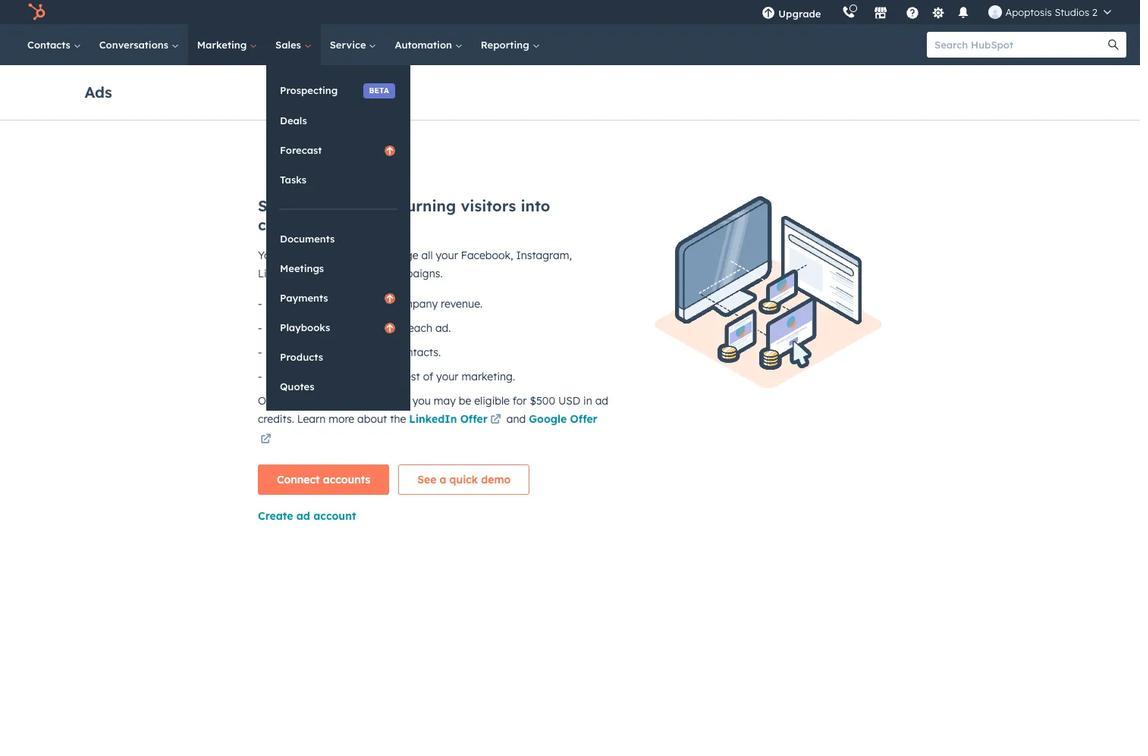 Task type: locate. For each thing, give the bounding box(es) containing it.
reporting link
[[472, 24, 549, 65]]

contacts link
[[18, 24, 90, 65]]

see which ads are turning visitors into customers
[[258, 196, 550, 234]]

documents
[[280, 233, 335, 245]]

contacts.
[[395, 346, 441, 360]]

of
[[423, 370, 433, 384]]

0 vertical spatial with
[[384, 322, 405, 335]]

ad right in
[[595, 394, 608, 408]]

linkedin offer link
[[409, 412, 504, 430]]

tasks link
[[266, 165, 410, 194]]

2 vertical spatial see
[[417, 473, 436, 487]]

a
[[440, 473, 446, 487]]

0 horizontal spatial and
[[307, 267, 327, 281]]

products link
[[266, 343, 410, 371]]

conversations link
[[90, 24, 188, 65]]

0 horizontal spatial google
[[330, 267, 366, 281]]

automation
[[395, 39, 455, 51]]

playbooks
[[280, 321, 330, 333]]

quotes
[[280, 380, 314, 393]]

turning
[[400, 196, 456, 215]]

1 horizontal spatial and
[[504, 413, 529, 426]]

google down place
[[330, 267, 366, 281]]

connect accounts
[[277, 473, 370, 487]]

the left rest
[[382, 370, 398, 384]]

0 vertical spatial and
[[307, 267, 327, 281]]

you down quotes
[[287, 394, 305, 408]]

tara schultz image
[[989, 5, 1002, 19]]

customers
[[258, 215, 336, 234]]

upgrade
[[779, 8, 821, 20]]

the
[[382, 370, 398, 384], [390, 413, 406, 426]]

see a quick demo button
[[398, 465, 530, 495]]

0 horizontal spatial you
[[287, 394, 305, 408]]

1 horizontal spatial you
[[412, 394, 431, 408]]

0 horizontal spatial with
[[329, 346, 350, 360]]

ad inside your all-in-one place to manage all your facebook, instagram, linkedin, and google ad campaigns.
[[368, 267, 382, 281]]

see left who at the top left
[[271, 322, 290, 335]]

marketing.
[[462, 370, 515, 384]]

account,
[[367, 394, 410, 408]]

google inside the google offer link
[[529, 413, 567, 426]]

reporting
[[481, 39, 532, 51]]

create
[[258, 510, 293, 523]]

2 horizontal spatial with
[[384, 322, 405, 335]]

see down tasks
[[258, 196, 285, 215]]

hubspot image
[[27, 3, 46, 21]]

tie
[[271, 297, 286, 311]]

ads
[[85, 82, 112, 101]]

settings image
[[932, 6, 945, 20]]

menu item
[[832, 0, 835, 24]]

to right place
[[364, 249, 374, 262]]

2 you from the left
[[412, 394, 431, 408]]

settings link
[[929, 4, 948, 20]]

menu
[[751, 0, 1122, 24]]

accounts
[[323, 473, 370, 487]]

1 offer from the left
[[460, 413, 488, 426]]

see left a
[[417, 473, 436, 487]]

0 vertical spatial google
[[330, 267, 366, 281]]

credits.
[[258, 413, 294, 426]]

for
[[513, 394, 527, 408]]

1 vertical spatial with
[[329, 346, 350, 360]]

1 vertical spatial see
[[271, 322, 290, 335]]

may
[[434, 394, 456, 408]]

your right all
[[436, 249, 458, 262]]

in
[[583, 394, 592, 408]]

hubspot link
[[18, 3, 57, 21]]

to inside your all-in-one place to manage all your facebook, instagram, linkedin, and google ad campaigns.
[[364, 249, 374, 262]]

be
[[459, 394, 471, 408]]

offer for google offer
[[570, 413, 598, 426]]

2 offer from the left
[[570, 413, 598, 426]]

in-
[[299, 249, 312, 262]]

into
[[521, 196, 550, 215]]

and down for on the left of page
[[504, 413, 529, 426]]

ad
[[368, 267, 382, 281], [289, 297, 302, 311], [595, 394, 608, 408], [296, 510, 310, 523]]

with down the existing
[[358, 370, 379, 384]]

0 horizontal spatial to
[[364, 249, 374, 262]]

with down playbooks link
[[329, 346, 350, 360]]

with left each
[[384, 322, 405, 335]]

0 vertical spatial the
[[382, 370, 398, 384]]

your
[[436, 249, 458, 262], [436, 370, 459, 384]]

ad right tie
[[289, 297, 302, 311]]

marketing link
[[188, 24, 266, 65]]

link opens in a new window image
[[490, 412, 501, 430], [490, 415, 501, 426], [261, 432, 271, 450], [261, 435, 271, 446]]

to
[[364, 249, 374, 262], [378, 297, 388, 311]]

see inside button
[[417, 473, 436, 487]]

usd
[[558, 394, 580, 408]]

ad down manage at the left top of the page
[[368, 267, 382, 281]]

to right "directly"
[[378, 297, 388, 311]]

2 vertical spatial with
[[358, 370, 379, 384]]

ad inside once you connect an account, you may be eligible for $500 usd in ad credits. learn more about the
[[595, 394, 608, 408]]

about
[[357, 413, 387, 426]]

0 vertical spatial see
[[258, 196, 285, 215]]

connect accounts link
[[258, 465, 389, 495]]

1 horizontal spatial google
[[529, 413, 567, 426]]

0 vertical spatial to
[[364, 249, 374, 262]]

offer down be
[[460, 413, 488, 426]]

you up linkedin
[[412, 394, 431, 408]]

conversations
[[99, 39, 171, 51]]

google
[[330, 267, 366, 281], [529, 413, 567, 426]]

all
[[421, 249, 433, 262]]

offer down in
[[570, 413, 598, 426]]

sales menu
[[266, 65, 410, 411]]

connect
[[308, 394, 348, 408]]

sales
[[275, 39, 304, 51]]

company
[[391, 297, 438, 311]]

linkedin,
[[258, 267, 304, 281]]

1 vertical spatial the
[[390, 413, 406, 426]]

1 vertical spatial google
[[529, 413, 567, 426]]

1 vertical spatial your
[[436, 370, 459, 384]]

place
[[334, 249, 361, 262]]

see a quick demo
[[417, 473, 511, 487]]

google down $500
[[529, 413, 567, 426]]

with for existing
[[329, 346, 350, 360]]

1 horizontal spatial offer
[[570, 413, 598, 426]]

the down account,
[[390, 413, 406, 426]]

are
[[371, 196, 396, 215]]

demo
[[481, 473, 511, 487]]

and inside your all-in-one place to manage all your facebook, instagram, linkedin, and google ad campaigns.
[[307, 267, 327, 281]]

1 horizontal spatial to
[[378, 297, 388, 311]]

connect
[[277, 473, 320, 487]]

offer
[[460, 413, 488, 426], [570, 413, 598, 426]]

ad right "create"
[[296, 510, 310, 523]]

tie ad spend directly to company revenue.
[[271, 297, 483, 311]]

see inside see which ads are turning visitors into customers
[[258, 196, 285, 215]]

1 vertical spatial to
[[378, 297, 388, 311]]

1 you from the left
[[287, 394, 305, 408]]

see for see a quick demo
[[417, 473, 436, 487]]

and down the "one"
[[307, 267, 327, 281]]

directly
[[338, 297, 375, 311]]

0 vertical spatial your
[[436, 249, 458, 262]]

1 horizontal spatial with
[[358, 370, 379, 384]]

all-
[[283, 249, 299, 262]]

one
[[312, 249, 331, 262]]

your right the of
[[436, 370, 459, 384]]

ads
[[339, 196, 366, 215]]

see for see who is interacting with each ad.
[[271, 322, 290, 335]]

your all-in-one place to manage all your facebook, instagram, linkedin, and google ad campaigns.
[[258, 249, 572, 281]]

apoptosis studios 2
[[1005, 6, 1098, 18]]

0 horizontal spatial offer
[[460, 413, 488, 426]]

search button
[[1101, 32, 1126, 58]]

$500
[[530, 394, 555, 408]]



Task type: vqa. For each thing, say whether or not it's contained in the screenshot.
are
yes



Task type: describe. For each thing, give the bounding box(es) containing it.
your inside your all-in-one place to manage all your facebook, instagram, linkedin, and google ad campaigns.
[[436, 249, 458, 262]]

google offer
[[529, 413, 598, 426]]

calling icon image
[[842, 6, 856, 20]]

visitors
[[461, 196, 516, 215]]

Search HubSpot search field
[[927, 32, 1113, 58]]

products
[[280, 351, 323, 363]]

existing
[[353, 346, 392, 360]]

deals
[[280, 114, 307, 126]]

advertising
[[299, 370, 355, 384]]

revenue.
[[441, 297, 483, 311]]

automation link
[[386, 24, 472, 65]]

sales link
[[266, 24, 321, 65]]

search image
[[1108, 39, 1119, 50]]

apoptosis studios 2 button
[[980, 0, 1120, 24]]

google inside your all-in-one place to manage all your facebook, instagram, linkedin, and google ad campaigns.
[[330, 267, 366, 281]]

align
[[271, 370, 296, 384]]

instagram,
[[516, 249, 572, 262]]

interacting
[[327, 322, 381, 335]]

playbooks link
[[266, 313, 410, 342]]

is
[[316, 322, 324, 335]]

documents link
[[266, 224, 410, 253]]

an
[[351, 394, 364, 408]]

the inside once you connect an account, you may be eligible for $500 usd in ad credits. learn more about the
[[390, 413, 406, 426]]

once
[[258, 394, 284, 408]]

which
[[290, 196, 334, 215]]

link opens in a new window image inside linkedin offer link
[[490, 415, 501, 426]]

notifications image
[[957, 7, 971, 20]]

linkedin offer
[[409, 413, 488, 426]]

facebook,
[[461, 249, 513, 262]]

calling icon button
[[836, 2, 862, 22]]

each
[[408, 322, 432, 335]]

studios
[[1055, 6, 1090, 18]]

align advertising with the rest of your marketing.
[[271, 370, 515, 384]]

google offer link
[[258, 413, 598, 450]]

quotes link
[[266, 372, 410, 401]]

re-
[[271, 346, 288, 360]]

spend
[[305, 297, 335, 311]]

marketplaces image
[[874, 7, 888, 20]]

meetings
[[280, 262, 324, 274]]

help image
[[906, 7, 920, 20]]

see for see which ads are turning visitors into customers
[[258, 196, 285, 215]]

once you connect an account, you may be eligible for $500 usd in ad credits. learn more about the
[[258, 394, 608, 426]]

offer for linkedin offer
[[460, 413, 488, 426]]

your
[[258, 249, 281, 262]]

help button
[[900, 0, 926, 24]]

create ad account button
[[258, 510, 356, 523]]

meetings link
[[266, 254, 410, 283]]

upgrade image
[[762, 7, 776, 20]]

payments
[[280, 292, 328, 304]]

beta
[[369, 85, 389, 95]]

prospecting
[[280, 84, 338, 96]]

who
[[293, 322, 313, 335]]

marketplaces button
[[865, 0, 897, 24]]

engage
[[288, 346, 326, 360]]

menu containing apoptosis studios 2
[[751, 0, 1122, 24]]

with for the
[[358, 370, 379, 384]]

forecast link
[[266, 135, 410, 164]]

learn
[[297, 413, 326, 426]]

manage
[[377, 249, 419, 262]]

see who is interacting with each ad.
[[271, 322, 451, 335]]

quick
[[450, 473, 478, 487]]

deals link
[[266, 106, 410, 135]]

notifications button
[[951, 0, 977, 24]]

rest
[[401, 370, 420, 384]]

re-engage with existing contacts.
[[271, 346, 441, 360]]

ad.
[[435, 322, 451, 335]]

eligible
[[474, 394, 510, 408]]

payments link
[[266, 283, 410, 312]]

contacts
[[27, 39, 73, 51]]

apoptosis
[[1005, 6, 1052, 18]]

campaigns.
[[385, 267, 443, 281]]

service link
[[321, 24, 386, 65]]

2
[[1092, 6, 1098, 18]]

tasks
[[280, 173, 307, 186]]

linkedin
[[409, 413, 457, 426]]

1 vertical spatial and
[[504, 413, 529, 426]]

service
[[330, 39, 369, 51]]



